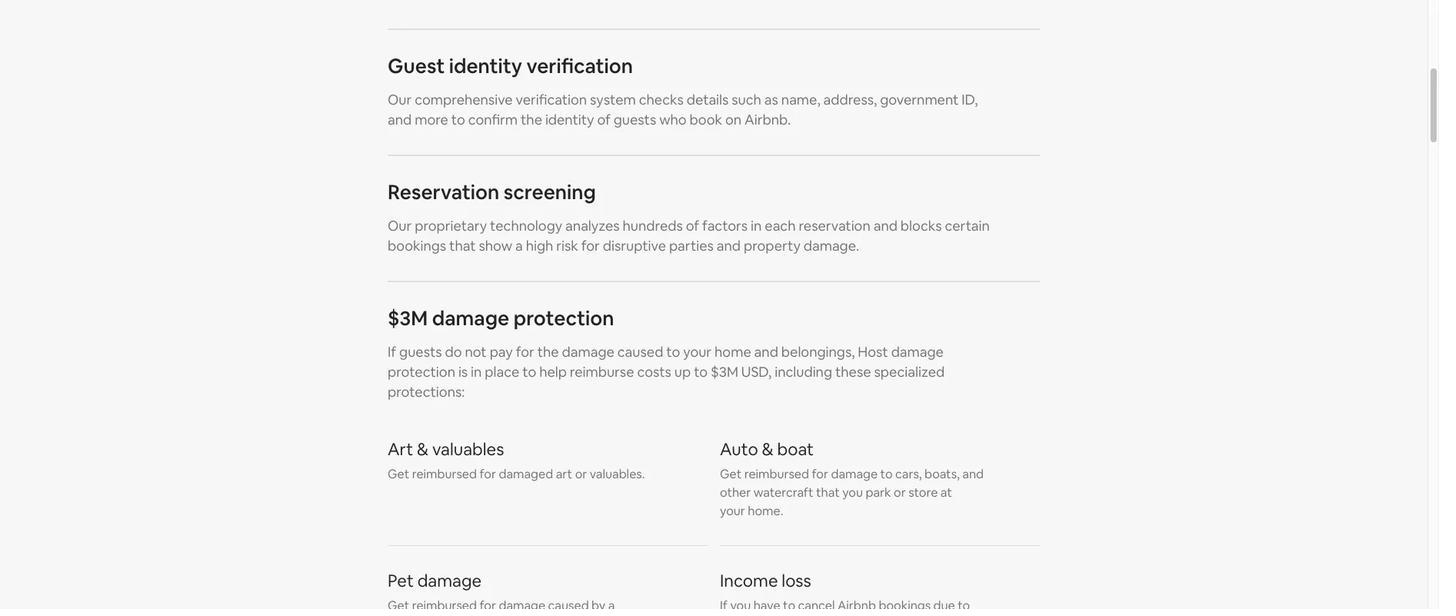Task type: locate. For each thing, give the bounding box(es) containing it.
1 horizontal spatial identity
[[546, 111, 594, 128]]

certain
[[945, 217, 990, 235]]

damage up not
[[432, 305, 510, 332]]

guests
[[614, 111, 657, 128], [399, 343, 442, 361]]

get up the other
[[720, 466, 742, 482]]

get down art
[[388, 466, 410, 482]]

0 horizontal spatial that
[[450, 237, 476, 255]]

our
[[388, 91, 412, 108], [388, 217, 412, 235]]

government
[[880, 91, 959, 108]]

$3m
[[388, 305, 428, 332], [711, 363, 739, 381]]

caused
[[618, 343, 664, 361]]

id,
[[962, 91, 979, 108]]

guests right if
[[399, 343, 442, 361]]

checks
[[639, 91, 684, 108]]

for inside if guests do not pay for the damage caused to your home and belongings, host damage protection is in place to help reimburse costs up to $3m usd, including these specialized protections:
[[516, 343, 535, 361]]

place
[[485, 363, 520, 381]]

guest identity verification
[[388, 53, 633, 79]]

reimbursed up watercraft
[[745, 466, 810, 482]]

0 vertical spatial guests
[[614, 111, 657, 128]]

1 horizontal spatial get
[[720, 466, 742, 482]]

1 vertical spatial or
[[894, 485, 906, 501]]

and left more at top left
[[388, 111, 412, 128]]

protection up protections:
[[388, 363, 456, 381]]

to left help
[[523, 363, 537, 381]]

0 horizontal spatial in
[[471, 363, 482, 381]]

our down guest
[[388, 91, 412, 108]]

reimbursed
[[412, 466, 477, 482], [745, 466, 810, 482]]

specialized
[[875, 363, 945, 381]]

damage inside the auto & boat get reimbursed for damage to cars, boats, and other watercraft that you park or store at your home.
[[831, 466, 878, 482]]

on airbnb.
[[726, 111, 791, 128]]

our for reservation screening
[[388, 217, 412, 235]]

0 vertical spatial or
[[575, 466, 587, 482]]

to up park
[[881, 466, 893, 482]]

0 vertical spatial in
[[751, 217, 762, 235]]

reimbursed for & valuables
[[412, 466, 477, 482]]

verification up system
[[527, 53, 633, 79]]

identity up the 'comprehensive'
[[449, 53, 523, 79]]

0 horizontal spatial of
[[597, 111, 611, 128]]

of inside our proprietary technology analyzes hundreds of factors in each reservation and blocks certain bookings that show a high risk for disruptive parties and property damage.
[[686, 217, 700, 235]]

get inside art & valuables get reimbursed for damaged art or valuables.
[[388, 466, 410, 482]]

1 horizontal spatial $3m
[[711, 363, 739, 381]]

for right pay
[[516, 343, 535, 361]]

of up parties
[[686, 217, 700, 235]]

get inside the auto & boat get reimbursed for damage to cars, boats, and other watercraft that you park or store at your home.
[[720, 466, 742, 482]]

in right is
[[471, 363, 482, 381]]

1 vertical spatial the
[[538, 343, 559, 361]]

verification
[[527, 53, 633, 79], [516, 91, 587, 108]]

for down & boat
[[812, 466, 829, 482]]

guests down system
[[614, 111, 657, 128]]

you
[[843, 485, 863, 501]]

1 get from the left
[[388, 466, 410, 482]]

1 vertical spatial that
[[817, 485, 840, 501]]

proprietary
[[415, 217, 487, 235]]

help
[[540, 363, 567, 381]]

for
[[582, 237, 600, 255], [516, 343, 535, 361], [480, 466, 496, 482], [812, 466, 829, 482]]

usd,
[[742, 363, 772, 381]]

1 vertical spatial verification
[[516, 91, 587, 108]]

$3m up if
[[388, 305, 428, 332]]

of down system
[[597, 111, 611, 128]]

$3m inside if guests do not pay for the damage caused to your home and belongings, host damage protection is in place to help reimburse costs up to $3m usd, including these specialized protections:
[[711, 363, 739, 381]]

reimbursed inside art & valuables get reimbursed for damaged art or valuables.
[[412, 466, 477, 482]]

1 horizontal spatial that
[[817, 485, 840, 501]]

verification down guest identity verification
[[516, 91, 587, 108]]

get
[[388, 466, 410, 482], [720, 466, 742, 482]]

0 vertical spatial of
[[597, 111, 611, 128]]

the up help
[[538, 343, 559, 361]]

and
[[388, 111, 412, 128], [874, 217, 898, 235], [717, 237, 741, 255], [755, 343, 779, 361], [963, 466, 984, 482]]

0 horizontal spatial or
[[575, 466, 587, 482]]

parties
[[669, 237, 714, 255]]

guest
[[388, 53, 445, 79]]

that down proprietary
[[450, 237, 476, 255]]

1 horizontal spatial reimbursed
[[745, 466, 810, 482]]

$3m down home
[[711, 363, 739, 381]]

for inside our proprietary technology analyzes hundreds of factors in each reservation and blocks certain bookings that show a high risk for disruptive parties and property damage.
[[582, 237, 600, 255]]

each
[[765, 217, 796, 235]]

to down the 'comprehensive'
[[452, 111, 465, 128]]

identity
[[449, 53, 523, 79], [546, 111, 594, 128]]

reservation
[[388, 179, 500, 205]]

property damage.
[[744, 237, 860, 255]]

and left blocks
[[874, 217, 898, 235]]

reimbursed down & valuables
[[412, 466, 477, 482]]

reimbursed inside the auto & boat get reimbursed for damage to cars, boats, and other watercraft that you park or store at your home.
[[745, 466, 810, 482]]

in
[[751, 217, 762, 235], [471, 363, 482, 381]]

2 reimbursed from the left
[[745, 466, 810, 482]]

0 vertical spatial our
[[388, 91, 412, 108]]

2 our from the top
[[388, 217, 412, 235]]

show
[[479, 237, 513, 255]]

confirm
[[468, 111, 518, 128]]

1 vertical spatial protection
[[388, 363, 456, 381]]

and up usd, on the right bottom of page
[[755, 343, 779, 361]]

0 horizontal spatial $3m
[[388, 305, 428, 332]]

for inside art & valuables get reimbursed for damaged art or valuables.
[[480, 466, 496, 482]]

more
[[415, 111, 449, 128]]

not
[[465, 343, 487, 361]]

for down analyzes
[[582, 237, 600, 255]]

1 our from the top
[[388, 91, 412, 108]]

1 horizontal spatial of
[[686, 217, 700, 235]]

if guests do not pay for the damage caused to your home and belongings, host damage protection is in place to help reimburse costs up to $3m usd, including these specialized protections:
[[388, 343, 945, 401]]

the right confirm
[[521, 111, 543, 128]]

0 vertical spatial identity
[[449, 53, 523, 79]]

protection
[[514, 305, 614, 332], [388, 363, 456, 381]]

our inside the our comprehensive verification system checks details such as name, address, government id, and more to confirm the identity of guests who book on airbnb.
[[388, 91, 412, 108]]

0 horizontal spatial get
[[388, 466, 410, 482]]

home
[[715, 343, 752, 361]]

1 vertical spatial in
[[471, 363, 482, 381]]

our for guest identity verification
[[388, 91, 412, 108]]

our up bookings
[[388, 217, 412, 235]]

or right art
[[575, 466, 587, 482]]

0 vertical spatial protection
[[514, 305, 614, 332]]

system
[[590, 91, 636, 108]]

identity inside the our comprehensive verification system checks details such as name, address, government id, and more to confirm the identity of guests who book on airbnb.
[[546, 111, 594, 128]]

1 horizontal spatial or
[[894, 485, 906, 501]]

or
[[575, 466, 587, 482], [894, 485, 906, 501]]

in inside if guests do not pay for the damage caused to your home and belongings, host damage protection is in place to help reimburse costs up to $3m usd, including these specialized protections:
[[471, 363, 482, 381]]

verification inside the our comprehensive verification system checks details such as name, address, government id, and more to confirm the identity of guests who book on airbnb.
[[516, 91, 587, 108]]

that left you
[[817, 485, 840, 501]]

2 get from the left
[[720, 466, 742, 482]]

or inside the auto & boat get reimbursed for damage to cars, boats, and other watercraft that you park or store at your home.
[[894, 485, 906, 501]]

damage up you
[[831, 466, 878, 482]]

to up up
[[667, 343, 680, 361]]

1 vertical spatial our
[[388, 217, 412, 235]]

of
[[597, 111, 611, 128], [686, 217, 700, 235]]

1 horizontal spatial guests
[[614, 111, 657, 128]]

or down cars,
[[894, 485, 906, 501]]

1 horizontal spatial in
[[751, 217, 762, 235]]

0 vertical spatial that
[[450, 237, 476, 255]]

that
[[450, 237, 476, 255], [817, 485, 840, 501]]

0 vertical spatial verification
[[527, 53, 633, 79]]

0 horizontal spatial reimbursed
[[412, 466, 477, 482]]

damage up the specialized
[[892, 343, 944, 361]]

0 horizontal spatial guests
[[399, 343, 442, 361]]

0 vertical spatial the
[[521, 111, 543, 128]]

0 horizontal spatial identity
[[449, 53, 523, 79]]

protection up help
[[514, 305, 614, 332]]

screening
[[504, 179, 596, 205]]

& valuables
[[417, 438, 504, 460]]

0 horizontal spatial protection
[[388, 363, 456, 381]]

for down & valuables
[[480, 466, 496, 482]]

1 vertical spatial guests
[[399, 343, 442, 361]]

1 vertical spatial of
[[686, 217, 700, 235]]

our inside our proprietary technology analyzes hundreds of factors in each reservation and blocks certain bookings that show a high risk for disruptive parties and property damage.
[[388, 217, 412, 235]]

1 reimbursed from the left
[[412, 466, 477, 482]]

$3m damage protection
[[388, 305, 614, 332]]

in left each
[[751, 217, 762, 235]]

1 vertical spatial identity
[[546, 111, 594, 128]]

and right boats,
[[963, 466, 984, 482]]

the
[[521, 111, 543, 128], [538, 343, 559, 361]]

identity down system
[[546, 111, 594, 128]]

do
[[445, 343, 462, 361]]

your home.
[[720, 503, 784, 519]]

damage
[[432, 305, 510, 332], [562, 343, 615, 361], [892, 343, 944, 361], [831, 466, 878, 482], [418, 570, 482, 592]]

1 vertical spatial $3m
[[711, 363, 739, 381]]

art
[[556, 466, 573, 482]]

guests inside if guests do not pay for the damage caused to your home and belongings, host damage protection is in place to help reimburse costs up to $3m usd, including these specialized protections:
[[399, 343, 442, 361]]

blocks
[[901, 217, 942, 235]]

verification for identity
[[527, 53, 633, 79]]

to
[[452, 111, 465, 128], [667, 343, 680, 361], [523, 363, 537, 381], [694, 363, 708, 381], [881, 466, 893, 482]]



Task type: describe. For each thing, give the bounding box(es) containing it.
analyzes
[[566, 217, 620, 235]]

1 horizontal spatial protection
[[514, 305, 614, 332]]

reimbursed for & boat
[[745, 466, 810, 482]]

reservation
[[799, 217, 871, 235]]

a
[[516, 237, 523, 255]]

high
[[526, 237, 554, 255]]

if
[[388, 343, 396, 361]]

& boat
[[762, 438, 814, 460]]

pet
[[388, 570, 414, 592]]

art
[[388, 438, 413, 460]]

such
[[732, 91, 762, 108]]

that inside our proprietary technology analyzes hundreds of factors in each reservation and blocks certain bookings that show a high risk for disruptive parties and property damage.
[[450, 237, 476, 255]]

disruptive
[[603, 237, 666, 255]]

park
[[866, 485, 892, 501]]

damage up reimburse
[[562, 343, 615, 361]]

get for auto & boat
[[720, 466, 742, 482]]

damaged
[[499, 466, 553, 482]]

that inside the auto & boat get reimbursed for damage to cars, boats, and other watercraft that you park or store at your home.
[[817, 485, 840, 501]]

of inside the our comprehensive verification system checks details such as name, address, government id, and more to confirm the identity of guests who book on airbnb.
[[597, 111, 611, 128]]

in inside our proprietary technology analyzes hundreds of factors in each reservation and blocks certain bookings that show a high risk for disruptive parties and property damage.
[[751, 217, 762, 235]]

store
[[909, 485, 938, 501]]

for inside the auto & boat get reimbursed for damage to cars, boats, and other watercraft that you park or store at your home.
[[812, 466, 829, 482]]

to inside the our comprehensive verification system checks details such as name, address, government id, and more to confirm the identity of guests who book on airbnb.
[[452, 111, 465, 128]]

is
[[459, 363, 468, 381]]

the inside if guests do not pay for the damage caused to your home and belongings, host damage protection is in place to help reimburse costs up to $3m usd, including these specialized protections:
[[538, 343, 559, 361]]

protection inside if guests do not pay for the damage caused to your home and belongings, host damage protection is in place to help reimburse costs up to $3m usd, including these specialized protections:
[[388, 363, 456, 381]]

up
[[675, 363, 691, 381]]

protections:
[[388, 383, 465, 401]]

and down factors
[[717, 237, 741, 255]]

income
[[720, 570, 778, 592]]

these
[[836, 363, 872, 381]]

address,
[[824, 91, 877, 108]]

who
[[660, 111, 687, 128]]

including
[[775, 363, 833, 381]]

auto & boat get reimbursed for damage to cars, boats, and other watercraft that you park or store at your home.
[[720, 438, 984, 519]]

at
[[941, 485, 953, 501]]

to right up
[[694, 363, 708, 381]]

technology
[[490, 217, 563, 235]]

auto
[[720, 438, 759, 460]]

other
[[720, 485, 751, 501]]

bookings
[[388, 237, 446, 255]]

valuables.
[[590, 466, 645, 482]]

verification for comprehensive
[[516, 91, 587, 108]]

comprehensive
[[415, 91, 513, 108]]

the inside the our comprehensive verification system checks details such as name, address, government id, and more to confirm the identity of guests who book on airbnb.
[[521, 111, 543, 128]]

and inside the our comprehensive verification system checks details such as name, address, government id, and more to confirm the identity of guests who book on airbnb.
[[388, 111, 412, 128]]

damage right pet
[[418, 570, 482, 592]]

to inside the auto & boat get reimbursed for damage to cars, boats, and other watercraft that you park or store at your home.
[[881, 466, 893, 482]]

and inside the auto & boat get reimbursed for damage to cars, boats, and other watercraft that you park or store at your home.
[[963, 466, 984, 482]]

loss
[[782, 570, 812, 592]]

income loss
[[720, 570, 812, 592]]

name,
[[782, 91, 821, 108]]

your
[[684, 343, 712, 361]]

book
[[690, 111, 723, 128]]

art & valuables get reimbursed for damaged art or valuables.
[[388, 438, 645, 482]]

guests inside the our comprehensive verification system checks details such as name, address, government id, and more to confirm the identity of guests who book on airbnb.
[[614, 111, 657, 128]]

pet damage
[[388, 570, 482, 592]]

pay
[[490, 343, 513, 361]]

details
[[687, 91, 729, 108]]

boats,
[[925, 466, 960, 482]]

our proprietary technology analyzes hundreds of factors in each reservation and blocks certain bookings that show a high risk for disruptive parties and property damage.
[[388, 217, 990, 255]]

and inside if guests do not pay for the damage caused to your home and belongings, host damage protection is in place to help reimburse costs up to $3m usd, including these specialized protections:
[[755, 343, 779, 361]]

watercraft
[[754, 485, 814, 501]]

our comprehensive verification system checks details such as name, address, government id, and more to confirm the identity of guests who book on airbnb.
[[388, 91, 979, 128]]

host
[[858, 343, 889, 361]]

hundreds
[[623, 217, 683, 235]]

0 vertical spatial $3m
[[388, 305, 428, 332]]

belongings,
[[782, 343, 855, 361]]

factors
[[703, 217, 748, 235]]

or inside art & valuables get reimbursed for damaged art or valuables.
[[575, 466, 587, 482]]

reservation screening
[[388, 179, 596, 205]]

cars,
[[896, 466, 922, 482]]

get for art & valuables
[[388, 466, 410, 482]]

reimburse
[[570, 363, 634, 381]]

costs
[[638, 363, 672, 381]]

risk
[[557, 237, 579, 255]]

as
[[765, 91, 779, 108]]



Task type: vqa. For each thing, say whether or not it's contained in the screenshot.
the topmost that
yes



